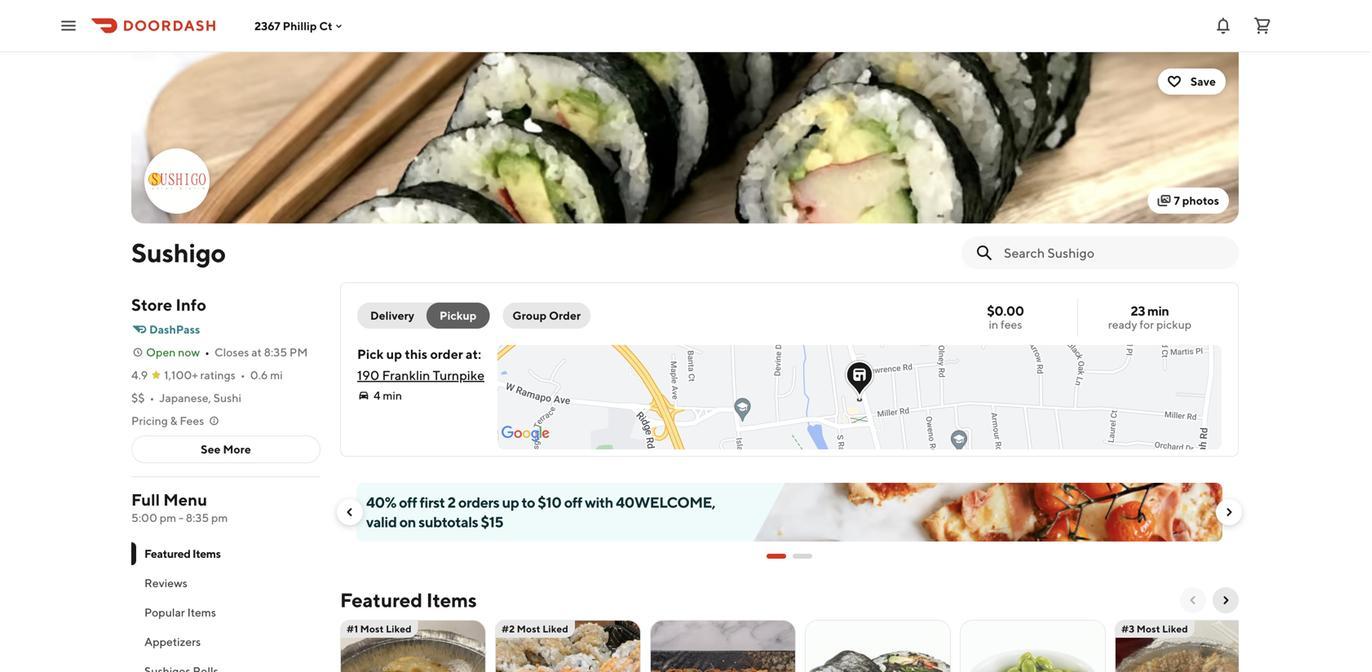 Task type: describe. For each thing, give the bounding box(es) containing it.
2 pm from the left
[[211, 511, 228, 525]]

open now
[[146, 346, 200, 359]]

dashpass
[[149, 323, 200, 336]]

8:35 inside "full menu 5:00 pm - 8:35 pm"
[[186, 511, 209, 525]]

open
[[146, 346, 176, 359]]

for
[[1140, 318, 1155, 331]]

on
[[400, 513, 416, 531]]

0 horizontal spatial featured items
[[144, 547, 221, 561]]

group order button
[[503, 303, 591, 329]]

2367
[[255, 19, 280, 32]]

first
[[420, 494, 445, 511]]

previous button of carousel image
[[1187, 594, 1200, 607]]

pickup
[[1157, 318, 1192, 331]]

orders
[[459, 494, 500, 511]]

0 horizontal spatial •
[[150, 391, 155, 405]]

save
[[1191, 75, 1217, 88]]

7
[[1175, 194, 1181, 207]]

fees
[[180, 414, 204, 428]]

featured items heading
[[340, 588, 477, 614]]

valid
[[366, 513, 397, 531]]

closes
[[215, 346, 249, 359]]

Delivery radio
[[357, 303, 437, 329]]

$$
[[131, 391, 145, 405]]

4.9
[[131, 368, 148, 382]]

190 franklin turnpike link
[[357, 368, 485, 383]]

23
[[1131, 303, 1146, 319]]

appetizers button
[[131, 628, 321, 657]]

up inside pick up this order at: 190 franklin turnpike
[[387, 346, 402, 362]]

items up "reviews" button
[[193, 547, 221, 561]]

more
[[223, 443, 251, 456]]

#2 most liked button
[[495, 620, 641, 672]]

2367 phillip ct
[[255, 19, 333, 32]]

sushigo
[[131, 237, 226, 268]]

2 off from the left
[[564, 494, 583, 511]]

in
[[989, 318, 999, 331]]

order
[[430, 346, 463, 362]]

order
[[549, 309, 581, 322]]

1 off from the left
[[399, 494, 417, 511]]

ready
[[1109, 318, 1138, 331]]

pick
[[357, 346, 384, 362]]

pricing & fees
[[131, 414, 204, 428]]

0 vertical spatial 8:35
[[264, 346, 287, 359]]

pickup
[[440, 309, 477, 322]]

store
[[131, 295, 172, 315]]

#2 most liked
[[502, 623, 569, 635]]

map region
[[423, 166, 1258, 584]]

40welcome,
[[616, 494, 716, 511]]

group
[[513, 309, 547, 322]]

0 vertical spatial next button of carousel image
[[1223, 506, 1236, 519]]

notification bell image
[[1214, 16, 1234, 35]]

1,100+ ratings •
[[164, 368, 245, 382]]

40%
[[366, 494, 397, 511]]

store info
[[131, 295, 206, 315]]

full
[[131, 490, 160, 510]]

23 min ready for pickup
[[1109, 303, 1192, 331]]

popular items button
[[131, 598, 321, 628]]

7 photos button
[[1148, 188, 1230, 214]]

$15
[[481, 513, 504, 531]]

subtotals
[[419, 513, 478, 531]]

franklin
[[382, 368, 430, 383]]

with
[[585, 494, 614, 511]]

this
[[405, 346, 428, 362]]

#3 most liked button
[[1116, 620, 1262, 672]]

japanese,
[[159, 391, 211, 405]]

see more button
[[132, 437, 320, 463]]

popular items
[[144, 606, 216, 619]]

ct
[[319, 19, 333, 32]]

sushi
[[214, 391, 242, 405]]

#1
[[347, 623, 358, 635]]

group order
[[513, 309, 581, 322]]

liked for #3 most liked
[[1163, 623, 1189, 635]]

1 vertical spatial featured items
[[340, 589, 477, 612]]

#1 most liked
[[347, 623, 412, 635]]

#1 most liked button
[[340, 620, 486, 672]]

#2
[[502, 623, 515, 635]]

most for #1
[[360, 623, 384, 635]]

• closes at 8:35 pm
[[205, 346, 308, 359]]

$$ • japanese, sushi
[[131, 391, 242, 405]]

1,100+
[[164, 368, 198, 382]]

turnpike
[[433, 368, 485, 383]]

photos
[[1183, 194, 1220, 207]]

reviews
[[144, 577, 188, 590]]

#3 most liked
[[1122, 623, 1189, 635]]



Task type: vqa. For each thing, say whether or not it's contained in the screenshot.
up within the Pick up this order at: 190 Franklin Turnpike
yes



Task type: locate. For each thing, give the bounding box(es) containing it.
most
[[360, 623, 384, 635], [517, 623, 541, 635], [1137, 623, 1161, 635]]

0.6
[[250, 368, 268, 382]]

items inside heading
[[427, 589, 477, 612]]

•
[[205, 346, 210, 359], [241, 368, 245, 382], [150, 391, 155, 405]]

$0.00 in fees
[[988, 303, 1025, 331]]

up inside 40% off first 2 orders up to $10 off with 40welcome, valid on subtotals $15
[[502, 494, 519, 511]]

min inside 23 min ready for pickup
[[1148, 303, 1170, 319]]

to
[[522, 494, 535, 511]]

items
[[193, 547, 221, 561], [427, 589, 477, 612], [187, 606, 216, 619]]

liked inside button
[[543, 623, 569, 635]]

1 vertical spatial min
[[383, 389, 402, 402]]

• right now
[[205, 346, 210, 359]]

0 vertical spatial •
[[205, 346, 210, 359]]

min right the 4
[[383, 389, 402, 402]]

order methods option group
[[357, 303, 490, 329]]

featured items
[[144, 547, 221, 561], [340, 589, 477, 612]]

pm left -
[[160, 511, 176, 525]]

190
[[357, 368, 380, 383]]

0 horizontal spatial min
[[383, 389, 402, 402]]

Pickup radio
[[427, 303, 490, 329]]

save button
[[1159, 69, 1227, 95]]

2
[[448, 494, 456, 511]]

featured items up #1 most liked
[[340, 589, 477, 612]]

pm right -
[[211, 511, 228, 525]]

up
[[387, 346, 402, 362], [502, 494, 519, 511]]

featured up reviews
[[144, 547, 191, 561]]

min
[[1148, 303, 1170, 319], [383, 389, 402, 402]]

1 vertical spatial next button of carousel image
[[1220, 594, 1233, 607]]

0 horizontal spatial most
[[360, 623, 384, 635]]

liked right #2
[[543, 623, 569, 635]]

1 vertical spatial •
[[241, 368, 245, 382]]

liked for #1 most liked
[[386, 623, 412, 635]]

pm
[[290, 346, 308, 359]]

2 horizontal spatial •
[[241, 368, 245, 382]]

2 most from the left
[[517, 623, 541, 635]]

0 horizontal spatial pm
[[160, 511, 176, 525]]

#3
[[1122, 623, 1135, 635]]

phillip
[[283, 19, 317, 32]]

most right #2
[[517, 623, 541, 635]]

3 most from the left
[[1137, 623, 1161, 635]]

see more
[[201, 443, 251, 456]]

off up on
[[399, 494, 417, 511]]

liked down featured items heading
[[386, 623, 412, 635]]

liked
[[386, 623, 412, 635], [543, 623, 569, 635], [1163, 623, 1189, 635]]

items inside button
[[187, 606, 216, 619]]

info
[[176, 295, 206, 315]]

• right $$
[[150, 391, 155, 405]]

0.6 mi
[[250, 368, 283, 382]]

0 vertical spatial min
[[1148, 303, 1170, 319]]

items right popular
[[187, 606, 216, 619]]

off right $10
[[564, 494, 583, 511]]

pricing
[[131, 414, 168, 428]]

see
[[201, 443, 221, 456]]

1 horizontal spatial pm
[[211, 511, 228, 525]]

liked for #2 most liked
[[543, 623, 569, 635]]

pm
[[160, 511, 176, 525], [211, 511, 228, 525]]

open menu image
[[59, 16, 78, 35]]

liked inside button
[[386, 623, 412, 635]]

0 vertical spatial featured items
[[144, 547, 221, 561]]

1 most from the left
[[360, 623, 384, 635]]

0 horizontal spatial up
[[387, 346, 402, 362]]

fees
[[1001, 318, 1023, 331]]

off
[[399, 494, 417, 511], [564, 494, 583, 511]]

featured
[[144, 547, 191, 561], [340, 589, 423, 612]]

most inside button
[[360, 623, 384, 635]]

1 vertical spatial up
[[502, 494, 519, 511]]

1 pm from the left
[[160, 511, 176, 525]]

$10
[[538, 494, 562, 511]]

1 horizontal spatial off
[[564, 494, 583, 511]]

powered by google image
[[502, 426, 550, 442]]

7 photos
[[1175, 194, 1220, 207]]

up left "to"
[[502, 494, 519, 511]]

1 horizontal spatial up
[[502, 494, 519, 511]]

2 vertical spatial •
[[150, 391, 155, 405]]

full menu 5:00 pm - 8:35 pm
[[131, 490, 228, 525]]

&
[[170, 414, 178, 428]]

2 liked from the left
[[543, 623, 569, 635]]

most for #3
[[1137, 623, 1161, 635]]

sushigo image
[[131, 52, 1240, 224], [146, 150, 208, 212]]

1 liked from the left
[[386, 623, 412, 635]]

2 horizontal spatial most
[[1137, 623, 1161, 635]]

now
[[178, 346, 200, 359]]

min for 4
[[383, 389, 402, 402]]

0 horizontal spatial 8:35
[[186, 511, 209, 525]]

0 horizontal spatial off
[[399, 494, 417, 511]]

Item Search search field
[[1005, 244, 1227, 262]]

0 horizontal spatial featured
[[144, 547, 191, 561]]

-
[[179, 511, 184, 525]]

8:35 right at
[[264, 346, 287, 359]]

0 vertical spatial up
[[387, 346, 402, 362]]

8:35
[[264, 346, 287, 359], [186, 511, 209, 525]]

most for #2
[[517, 623, 541, 635]]

most inside 'button'
[[1137, 623, 1161, 635]]

min for 23
[[1148, 303, 1170, 319]]

1 horizontal spatial liked
[[543, 623, 569, 635]]

$0.00
[[988, 303, 1025, 319]]

3 liked from the left
[[1163, 623, 1189, 635]]

next button of carousel image
[[1223, 506, 1236, 519], [1220, 594, 1233, 607]]

at:
[[466, 346, 482, 362]]

1 horizontal spatial min
[[1148, 303, 1170, 319]]

4 min
[[374, 389, 402, 402]]

min right 23
[[1148, 303, 1170, 319]]

reviews button
[[131, 569, 321, 598]]

40% off first 2 orders up to $10 off with 40welcome, valid on subtotals $15
[[366, 494, 716, 531]]

pricing & fees button
[[131, 413, 221, 429]]

appetizers
[[144, 635, 201, 649]]

previous button of carousel image
[[344, 506, 357, 519]]

pick up this order at: 190 franklin turnpike
[[357, 346, 485, 383]]

0 items, open order cart image
[[1253, 16, 1273, 35]]

5:00
[[131, 511, 157, 525]]

ratings
[[200, 368, 236, 382]]

most right #3
[[1137, 623, 1161, 635]]

select promotional banner element
[[767, 542, 813, 571]]

menu
[[163, 490, 207, 510]]

1 vertical spatial 8:35
[[186, 511, 209, 525]]

2367 phillip ct button
[[255, 19, 346, 32]]

8:35 right -
[[186, 511, 209, 525]]

2 horizontal spatial liked
[[1163, 623, 1189, 635]]

up left this
[[387, 346, 402, 362]]

popular
[[144, 606, 185, 619]]

0 vertical spatial featured
[[144, 547, 191, 561]]

1 vertical spatial featured
[[340, 589, 423, 612]]

featured inside heading
[[340, 589, 423, 612]]

mi
[[270, 368, 283, 382]]

1 horizontal spatial featured
[[340, 589, 423, 612]]

liked down previous button of carousel image
[[1163, 623, 1189, 635]]

0 horizontal spatial liked
[[386, 623, 412, 635]]

items up #1 most liked button on the bottom left
[[427, 589, 477, 612]]

1 horizontal spatial featured items
[[340, 589, 477, 612]]

most right #1
[[360, 623, 384, 635]]

at
[[251, 346, 262, 359]]

1 horizontal spatial 8:35
[[264, 346, 287, 359]]

4
[[374, 389, 381, 402]]

featured up #1 most liked
[[340, 589, 423, 612]]

delivery
[[370, 309, 415, 322]]

liked inside 'button'
[[1163, 623, 1189, 635]]

• left 0.6
[[241, 368, 245, 382]]

most inside button
[[517, 623, 541, 635]]

1 horizontal spatial •
[[205, 346, 210, 359]]

featured items up reviews
[[144, 547, 221, 561]]

1 horizontal spatial most
[[517, 623, 541, 635]]



